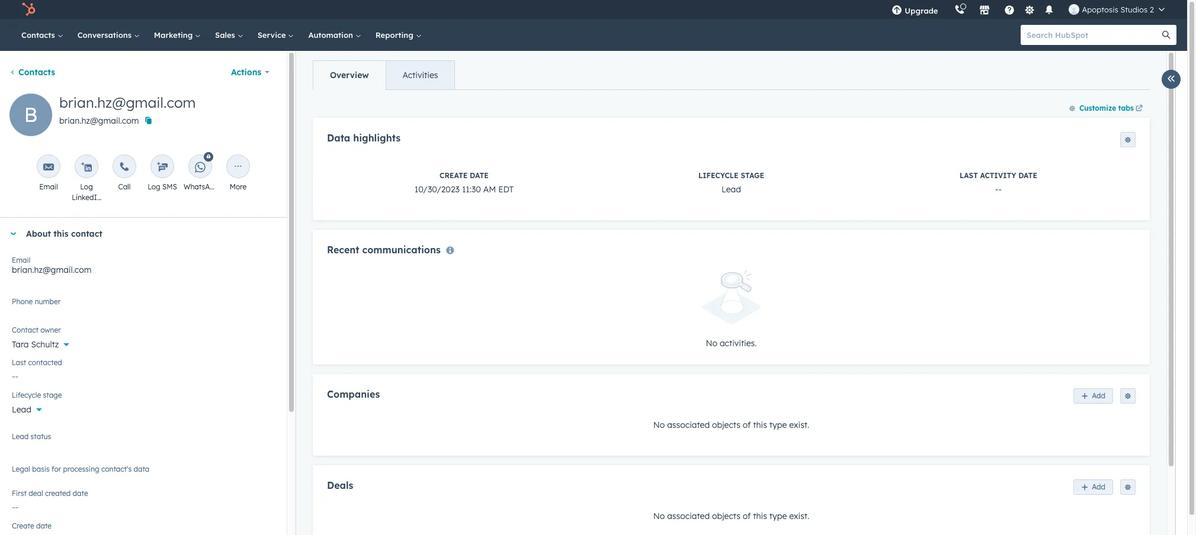 Task type: locate. For each thing, give the bounding box(es) containing it.
1 vertical spatial lead
[[12, 405, 31, 415]]

add button
[[1074, 389, 1113, 404], [1074, 480, 1113, 495]]

create
[[440, 171, 468, 180], [12, 522, 34, 531]]

1 vertical spatial add button
[[1074, 480, 1113, 495]]

tara
[[12, 340, 29, 350]]

type
[[770, 420, 787, 431], [770, 511, 787, 522]]

2 type from the top
[[770, 511, 787, 522]]

navigation
[[313, 60, 455, 90]]

Search HubSpot search field
[[1021, 25, 1166, 45]]

1 vertical spatial date
[[36, 522, 52, 531]]

1 add from the top
[[1092, 392, 1106, 400]]

edt
[[498, 184, 514, 195]]

lifecycle left stage
[[699, 171, 739, 180]]

0 vertical spatial exist.
[[789, 420, 810, 431]]

last for last contacted
[[12, 359, 26, 367]]

0 vertical spatial contacts link
[[14, 19, 70, 51]]

customize
[[1080, 104, 1116, 113]]

recent communications
[[327, 244, 441, 256]]

0 vertical spatial lifecycle
[[699, 171, 739, 180]]

0 vertical spatial lead
[[722, 184, 741, 195]]

0 vertical spatial this
[[54, 229, 69, 239]]

navigation containing overview
[[313, 60, 455, 90]]

create for create date 10/30/2023 11:30 am edt
[[440, 171, 468, 180]]

2 associated from the top
[[667, 511, 710, 522]]

1 vertical spatial contacts link
[[9, 67, 55, 78]]

1 horizontal spatial create
[[440, 171, 468, 180]]

lead for lead
[[12, 405, 31, 415]]

1 vertical spatial email
[[12, 256, 30, 265]]

0 vertical spatial email
[[39, 183, 58, 191]]

caret image
[[9, 233, 17, 236]]

1 no associated objects of this type exist. from the top
[[653, 420, 810, 431]]

date
[[73, 490, 88, 498], [36, 522, 52, 531]]

this inside dropdown button
[[54, 229, 69, 239]]

menu
[[884, 0, 1173, 19]]

activities
[[403, 70, 438, 81]]

about this contact
[[26, 229, 102, 239]]

lead left 'status'
[[12, 433, 29, 441]]

lifecycle for lifecycle stage
[[12, 391, 41, 400]]

conversations
[[77, 30, 134, 40]]

1 horizontal spatial log
[[148, 183, 160, 191]]

1 log from the left
[[80, 183, 93, 191]]

1 vertical spatial objects
[[712, 511, 741, 522]]

2 vertical spatial this
[[753, 511, 767, 522]]

1 vertical spatial lifecycle
[[12, 391, 41, 400]]

2 exist. from the top
[[789, 511, 810, 522]]

1 add button from the top
[[1074, 389, 1113, 404]]

this for deals
[[753, 511, 767, 522]]

1 of from the top
[[743, 420, 751, 431]]

0 vertical spatial objects
[[712, 420, 741, 431]]

date right activity
[[1019, 171, 1038, 180]]

0 horizontal spatial date
[[470, 171, 489, 180]]

log
[[80, 183, 93, 191], [148, 183, 160, 191]]

1 horizontal spatial lifecycle
[[699, 171, 739, 180]]

linkedin
[[72, 193, 101, 202]]

create date
[[12, 522, 52, 531]]

1 horizontal spatial date
[[1019, 171, 1038, 180]]

legal
[[12, 465, 30, 474]]

2
[[1150, 5, 1154, 14]]

1 objects from the top
[[712, 420, 741, 431]]

log left sms
[[148, 183, 160, 191]]

studios
[[1121, 5, 1148, 14]]

menu item
[[947, 0, 949, 19]]

log for log linkedin message
[[80, 183, 93, 191]]

automation link
[[301, 19, 368, 51]]

2 log from the left
[[148, 183, 160, 191]]

email down caret icon
[[12, 256, 30, 265]]

data
[[327, 132, 350, 144]]

0 horizontal spatial date
[[36, 522, 52, 531]]

contacted
[[28, 359, 62, 367]]

calling icon button
[[950, 2, 970, 17]]

brian.hz@gmail.com
[[59, 94, 196, 111], [59, 116, 139, 126], [12, 265, 92, 276]]

exist. for deals
[[789, 511, 810, 522]]

last down tara
[[12, 359, 26, 367]]

2 no associated objects of this type exist. from the top
[[653, 511, 810, 522]]

1 vertical spatial no
[[653, 420, 665, 431]]

1 horizontal spatial date
[[73, 490, 88, 498]]

customize tabs link
[[1064, 99, 1150, 118]]

email inside email brian.hz@gmail.com
[[12, 256, 30, 265]]

activities button
[[386, 61, 455, 89]]

contacts link
[[14, 19, 70, 51], [9, 67, 55, 78]]

type for deals
[[770, 511, 787, 522]]

lead
[[722, 184, 741, 195], [12, 405, 31, 415], [12, 433, 29, 441]]

of for deals
[[743, 511, 751, 522]]

no associated objects of this type exist. for deals
[[653, 511, 810, 522]]

last left activity
[[960, 171, 978, 180]]

associated for deals
[[667, 511, 710, 522]]

1 vertical spatial brian.hz@gmail.com
[[59, 116, 139, 126]]

last for last activity date --
[[960, 171, 978, 180]]

this
[[54, 229, 69, 239], [753, 420, 767, 431], [753, 511, 767, 522]]

1 vertical spatial no associated objects of this type exist.
[[653, 511, 810, 522]]

service link
[[250, 19, 301, 51]]

created
[[45, 490, 71, 498]]

0 horizontal spatial last
[[12, 359, 26, 367]]

no for deals
[[653, 511, 665, 522]]

0 vertical spatial of
[[743, 420, 751, 431]]

2 vertical spatial no
[[653, 511, 665, 522]]

lifecycle inside the lifecycle stage lead
[[699, 171, 739, 180]]

1 type from the top
[[770, 420, 787, 431]]

1 vertical spatial this
[[753, 420, 767, 431]]

0 vertical spatial no associated objects of this type exist.
[[653, 420, 810, 431]]

add
[[1092, 392, 1106, 400], [1092, 483, 1106, 492]]

actions button
[[223, 60, 277, 84]]

stage
[[43, 391, 62, 400]]

last activity date --
[[960, 171, 1038, 195]]

2 add from the top
[[1092, 483, 1106, 492]]

1 vertical spatial last
[[12, 359, 26, 367]]

0 vertical spatial create
[[440, 171, 468, 180]]

0 horizontal spatial email
[[12, 256, 30, 265]]

1 date from the left
[[470, 171, 489, 180]]

log sms
[[148, 183, 177, 191]]

lead down stage
[[722, 184, 741, 195]]

exist.
[[789, 420, 810, 431], [789, 511, 810, 522]]

create inside create date 10/30/2023 11:30 am edt
[[440, 171, 468, 180]]

1 vertical spatial of
[[743, 511, 751, 522]]

2 objects from the top
[[712, 511, 741, 522]]

no activities.
[[706, 338, 757, 349]]

hubspot link
[[14, 2, 44, 17]]

1 exist. from the top
[[789, 420, 810, 431]]

create up "10/30/2023"
[[440, 171, 468, 180]]

create for create date
[[12, 522, 34, 531]]

lead down lifecycle stage
[[12, 405, 31, 415]]

0 vertical spatial contacts
[[21, 30, 57, 40]]

lifecycle left 'stage'
[[12, 391, 41, 400]]

communications
[[362, 244, 441, 256]]

highlights
[[353, 132, 401, 144]]

reporting link
[[368, 19, 429, 51]]

date up 11:30
[[470, 171, 489, 180]]

1 vertical spatial associated
[[667, 511, 710, 522]]

date down first deal created date on the bottom of the page
[[36, 522, 52, 531]]

apoptosis studios 2
[[1082, 5, 1154, 14]]

1 horizontal spatial last
[[960, 171, 978, 180]]

0 vertical spatial type
[[770, 420, 787, 431]]

2 date from the left
[[1019, 171, 1038, 180]]

1 associated from the top
[[667, 420, 710, 431]]

date
[[470, 171, 489, 180], [1019, 171, 1038, 180]]

owner
[[40, 326, 61, 335]]

lead for lead status
[[12, 433, 29, 441]]

stage
[[741, 171, 764, 180]]

call
[[118, 183, 131, 191]]

activities.
[[720, 338, 757, 349]]

menu containing apoptosis studios 2
[[884, 0, 1173, 19]]

2 vertical spatial lead
[[12, 433, 29, 441]]

0 vertical spatial no
[[706, 338, 718, 349]]

create down "first"
[[12, 522, 34, 531]]

1 vertical spatial exist.
[[789, 511, 810, 522]]

of
[[743, 420, 751, 431], [743, 511, 751, 522]]

no activities. alert
[[327, 270, 1136, 351]]

no
[[706, 338, 718, 349], [653, 420, 665, 431], [653, 511, 665, 522]]

0 horizontal spatial log
[[80, 183, 93, 191]]

1 vertical spatial add
[[1092, 483, 1106, 492]]

no for companies
[[653, 420, 665, 431]]

1 vertical spatial create
[[12, 522, 34, 531]]

0 vertical spatial associated
[[667, 420, 710, 431]]

First deal created date text field
[[12, 497, 275, 516]]

about
[[26, 229, 51, 239]]

0 vertical spatial add
[[1092, 392, 1106, 400]]

phone number
[[12, 297, 61, 306]]

type for companies
[[770, 420, 787, 431]]

contact's
[[101, 465, 132, 474]]

log sms image
[[157, 162, 168, 173]]

objects for companies
[[712, 420, 741, 431]]

exist. for companies
[[789, 420, 810, 431]]

log linkedin message
[[71, 183, 102, 213]]

Phone number text field
[[12, 296, 275, 319]]

0 horizontal spatial lifecycle
[[12, 391, 41, 400]]

tara schultz button
[[12, 333, 275, 353]]

2 of from the top
[[743, 511, 751, 522]]

log inside log linkedin message
[[80, 183, 93, 191]]

about this contact button
[[0, 218, 275, 250]]

Create date text field
[[12, 529, 275, 536]]

0 vertical spatial add button
[[1074, 389, 1113, 404]]

email
[[39, 183, 58, 191], [12, 256, 30, 265]]

contact
[[12, 326, 38, 335]]

0 horizontal spatial create
[[12, 522, 34, 531]]

lifecycle stage
[[12, 391, 62, 400]]

objects
[[712, 420, 741, 431], [712, 511, 741, 522]]

lead inside popup button
[[12, 405, 31, 415]]

email for email brian.hz@gmail.com
[[12, 256, 30, 265]]

data highlights
[[327, 132, 401, 144]]

last inside the last activity date --
[[960, 171, 978, 180]]

2 add button from the top
[[1074, 480, 1113, 495]]

0 vertical spatial last
[[960, 171, 978, 180]]

email down the email image
[[39, 183, 58, 191]]

1 horizontal spatial email
[[39, 183, 58, 191]]

no associated objects of this type exist.
[[653, 420, 810, 431], [653, 511, 810, 522]]

deals
[[327, 480, 353, 492]]

more
[[230, 183, 247, 191]]

date right 'created'
[[73, 490, 88, 498]]

1 vertical spatial type
[[770, 511, 787, 522]]

search button
[[1157, 25, 1177, 45]]

log up linkedin
[[80, 183, 93, 191]]

notifications image
[[1044, 5, 1055, 16]]

settings image
[[1025, 5, 1035, 16]]



Task type: vqa. For each thing, say whether or not it's contained in the screenshot.


Task type: describe. For each thing, give the bounding box(es) containing it.
customize tabs
[[1080, 104, 1134, 113]]

marketplaces image
[[980, 5, 990, 16]]

apoptosis studios 2 button
[[1062, 0, 1172, 19]]

conversations link
[[70, 19, 147, 51]]

lead status
[[12, 433, 51, 441]]

add for deals
[[1092, 483, 1106, 492]]

0 vertical spatial date
[[73, 490, 88, 498]]

more image
[[233, 162, 244, 173]]

message
[[71, 204, 102, 213]]

recent
[[327, 244, 359, 256]]

email for email
[[39, 183, 58, 191]]

contact
[[71, 229, 102, 239]]

10/30/2023
[[415, 184, 460, 195]]

1 vertical spatial contacts
[[18, 67, 55, 78]]

tara schultz
[[12, 340, 59, 350]]

no associated objects of this type exist. for companies
[[653, 420, 810, 431]]

lifecycle stage lead
[[699, 171, 764, 195]]

settings link
[[1022, 3, 1037, 16]]

sales link
[[208, 19, 250, 51]]

email brian.hz@gmail.com
[[12, 256, 92, 276]]

marketplaces button
[[973, 0, 998, 19]]

add button for deals
[[1074, 480, 1113, 495]]

2 vertical spatial brian.hz@gmail.com
[[12, 265, 92, 276]]

apoptosis
[[1082, 5, 1119, 14]]

for
[[52, 465, 61, 474]]

tabs
[[1119, 104, 1134, 113]]

processing
[[63, 465, 99, 474]]

associated for companies
[[667, 420, 710, 431]]

11:30
[[462, 184, 481, 195]]

tara schultz image
[[1069, 4, 1080, 15]]

overview
[[330, 70, 369, 81]]

first deal created date
[[12, 490, 88, 498]]

upgrade
[[905, 6, 938, 15]]

whatsapp
[[184, 183, 219, 191]]

companies
[[327, 388, 380, 400]]

data
[[134, 465, 150, 474]]

create date 10/30/2023 11:30 am edt
[[415, 171, 514, 195]]

number
[[35, 297, 61, 306]]

add for companies
[[1092, 392, 1106, 400]]

deal
[[29, 490, 43, 498]]

help image
[[1005, 5, 1015, 16]]

overview button
[[313, 61, 386, 89]]

help button
[[1000, 0, 1020, 19]]

log linkedin message image
[[81, 162, 92, 173]]

legal basis for processing contact's data
[[12, 465, 150, 474]]

sms
[[162, 183, 177, 191]]

date inside create date 10/30/2023 11:30 am edt
[[470, 171, 489, 180]]

calling icon image
[[955, 5, 966, 15]]

of for companies
[[743, 420, 751, 431]]

lead inside the lifecycle stage lead
[[722, 184, 741, 195]]

marketing link
[[147, 19, 208, 51]]

call image
[[119, 162, 130, 173]]

log for log sms
[[148, 183, 160, 191]]

marketing
[[154, 30, 195, 40]]

whatsapp image
[[195, 162, 206, 173]]

search image
[[1163, 31, 1171, 39]]

basis
[[32, 465, 50, 474]]

automation
[[308, 30, 355, 40]]

contact owner
[[12, 326, 61, 335]]

activity
[[980, 171, 1017, 180]]

phone
[[12, 297, 33, 306]]

0 vertical spatial brian.hz@gmail.com
[[59, 94, 196, 111]]

1 - from the left
[[995, 184, 999, 195]]

last contacted
[[12, 359, 62, 367]]

Last contacted text field
[[12, 366, 275, 385]]

status
[[31, 433, 51, 441]]

email image
[[43, 162, 54, 173]]

hubspot image
[[21, 2, 36, 17]]

lifecycle for lifecycle stage lead
[[699, 171, 739, 180]]

sales
[[215, 30, 237, 40]]

reporting
[[376, 30, 416, 40]]

add button for companies
[[1074, 389, 1113, 404]]

service
[[258, 30, 288, 40]]

date inside the last activity date --
[[1019, 171, 1038, 180]]

this for companies
[[753, 420, 767, 431]]

no inside alert
[[706, 338, 718, 349]]

2 - from the left
[[999, 184, 1002, 195]]

notifications button
[[1040, 0, 1060, 19]]

lead button
[[12, 398, 275, 418]]

first
[[12, 490, 27, 498]]

am
[[483, 184, 496, 195]]

objects for deals
[[712, 511, 741, 522]]

schultz
[[31, 340, 59, 350]]

upgrade image
[[892, 5, 903, 16]]

actions
[[231, 67, 261, 78]]



